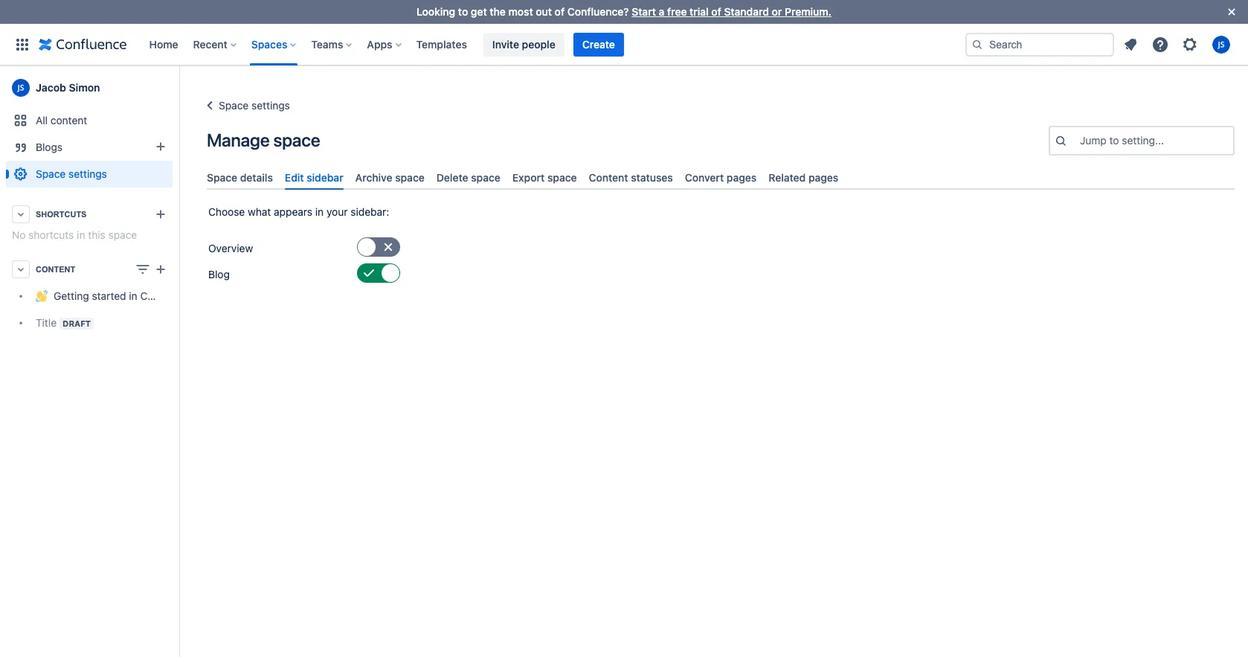 Task type: describe. For each thing, give the bounding box(es) containing it.
this
[[88, 228, 106, 241]]

simon
[[69, 81, 100, 94]]

small image for overview
[[363, 241, 375, 253]]

shortcuts
[[28, 228, 74, 241]]

home link
[[145, 32, 183, 56]]

teams
[[311, 38, 343, 50]]

space up manage
[[219, 99, 249, 112]]

most
[[509, 5, 533, 18]]

to for get
[[458, 5, 468, 18]]

setting...
[[1123, 134, 1165, 147]]

title draft
[[36, 316, 91, 329]]

global element
[[9, 23, 966, 65]]

apps button
[[363, 32, 408, 56]]

create a page image
[[152, 260, 170, 278]]

your
[[327, 206, 348, 218]]

all
[[36, 114, 48, 127]]

start
[[632, 5, 656, 18]]

or
[[772, 5, 782, 18]]

confluence
[[140, 290, 195, 302]]

settings inside "space" element
[[69, 167, 107, 180]]

shortcuts
[[36, 210, 87, 219]]

close image
[[1224, 3, 1241, 21]]

0 horizontal spatial space settings link
[[6, 161, 173, 188]]

shortcuts button
[[6, 201, 173, 228]]

content
[[50, 114, 87, 127]]

notification icon image
[[1122, 35, 1140, 53]]

overview
[[208, 242, 253, 255]]

convert pages link
[[679, 165, 763, 190]]

2 of from the left
[[712, 5, 722, 18]]

home
[[149, 38, 178, 50]]

spaces button
[[247, 32, 302, 56]]

trial
[[690, 5, 709, 18]]

change view image
[[134, 260, 152, 278]]

content for content
[[36, 265, 75, 274]]

space for manage space
[[273, 129, 320, 150]]

title
[[36, 316, 57, 329]]

related
[[769, 171, 806, 184]]

a
[[659, 5, 665, 18]]

convert pages
[[685, 171, 757, 184]]

jacob
[[36, 81, 66, 94]]

manage space
[[207, 129, 320, 150]]

templates
[[416, 38, 467, 50]]

small image for blog
[[363, 267, 375, 279]]

0 vertical spatial space settings
[[219, 99, 290, 112]]

export space link
[[507, 165, 583, 190]]

create
[[583, 38, 615, 50]]

pages for related pages
[[809, 171, 839, 184]]

all content link
[[6, 107, 173, 134]]

confluence?
[[568, 5, 629, 18]]

small image down small image
[[383, 267, 394, 279]]

in for no shortcuts in this space
[[77, 228, 85, 241]]

choose
[[208, 206, 245, 218]]

settings icon image
[[1182, 35, 1200, 53]]

in for getting started in confluence
[[129, 290, 137, 302]]

space for delete space
[[471, 171, 501, 184]]

content button
[[6, 256, 173, 283]]

banner containing home
[[0, 23, 1249, 65]]

Search field
[[966, 32, 1115, 56]]

your profile and preferences image
[[1213, 35, 1231, 53]]

getting started in confluence
[[54, 290, 195, 302]]

space right the this
[[108, 228, 137, 241]]

appears
[[274, 206, 313, 218]]

templates link
[[412, 32, 472, 56]]

apps
[[367, 38, 393, 50]]

export space
[[513, 171, 577, 184]]

content statuses
[[589, 171, 673, 184]]



Task type: vqa. For each thing, say whether or not it's contained in the screenshot.
the rightmost Content
yes



Task type: locate. For each thing, give the bounding box(es) containing it.
1 horizontal spatial content
[[589, 171, 629, 184]]

no shortcuts in this space
[[12, 228, 137, 241]]

content inside dropdown button
[[36, 265, 75, 274]]

space right delete
[[471, 171, 501, 184]]

invite
[[493, 38, 519, 50]]

space left details
[[207, 171, 238, 184]]

settings
[[252, 99, 290, 112], [69, 167, 107, 180]]

0 vertical spatial to
[[458, 5, 468, 18]]

getting started in confluence link
[[6, 283, 195, 310]]

1 horizontal spatial in
[[129, 290, 137, 302]]

in left 'your'
[[315, 206, 324, 218]]

1 pages from the left
[[727, 171, 757, 184]]

tab list containing space details
[[201, 165, 1241, 190]]

space element
[[0, 65, 195, 657]]

0 vertical spatial settings
[[252, 99, 290, 112]]

jump to setting...
[[1081, 134, 1165, 147]]

1 horizontal spatial space settings
[[219, 99, 290, 112]]

1 of from the left
[[555, 5, 565, 18]]

small image
[[363, 241, 375, 253], [363, 267, 375, 279], [383, 267, 394, 279]]

in inside tree
[[129, 290, 137, 302]]

standard
[[724, 5, 770, 18]]

spaces
[[251, 38, 288, 50]]

1 vertical spatial space settings
[[36, 167, 107, 180]]

0 vertical spatial content
[[589, 171, 629, 184]]

pages right related
[[809, 171, 839, 184]]

free
[[668, 5, 687, 18]]

Search settings text field
[[1081, 133, 1083, 148]]

invite people
[[493, 38, 556, 50]]

space for export space
[[548, 171, 577, 184]]

delete space link
[[431, 165, 507, 190]]

0 vertical spatial in
[[315, 206, 324, 218]]

space details
[[207, 171, 273, 184]]

the
[[490, 5, 506, 18]]

space settings link up manage
[[201, 97, 290, 115]]

to right "jump"
[[1110, 134, 1120, 147]]

1 vertical spatial in
[[77, 228, 85, 241]]

archive
[[355, 171, 393, 184]]

0 horizontal spatial settings
[[69, 167, 107, 180]]

related pages link
[[763, 165, 845, 190]]

get
[[471, 5, 487, 18]]

add shortcut image
[[152, 205, 170, 223]]

edit sidebar link
[[279, 165, 350, 190]]

1 horizontal spatial space settings link
[[201, 97, 290, 115]]

content statuses link
[[583, 165, 679, 190]]

start a free trial of standard or premium. link
[[632, 5, 832, 18]]

space right archive
[[395, 171, 425, 184]]

collapse sidebar image
[[162, 73, 195, 103]]

all content
[[36, 114, 87, 127]]

jump
[[1081, 134, 1107, 147]]

appswitcher icon image
[[13, 35, 31, 53]]

recent button
[[189, 32, 242, 56]]

of right out
[[555, 5, 565, 18]]

2 pages from the left
[[809, 171, 839, 184]]

search image
[[972, 38, 984, 50]]

content for content statuses
[[589, 171, 629, 184]]

jacob simon
[[36, 81, 100, 94]]

space
[[273, 129, 320, 150], [395, 171, 425, 184], [471, 171, 501, 184], [548, 171, 577, 184], [108, 228, 137, 241]]

invite people button
[[484, 32, 565, 56]]

0 horizontal spatial in
[[77, 228, 85, 241]]

in left the this
[[77, 228, 85, 241]]

banner
[[0, 23, 1249, 65]]

no
[[12, 228, 26, 241]]

settings down the blogs link
[[69, 167, 107, 180]]

1 vertical spatial settings
[[69, 167, 107, 180]]

0 horizontal spatial to
[[458, 5, 468, 18]]

export
[[513, 171, 545, 184]]

edit
[[285, 171, 304, 184]]

2 horizontal spatial in
[[315, 206, 324, 218]]

settings up "manage space"
[[252, 99, 290, 112]]

0 horizontal spatial space settings
[[36, 167, 107, 180]]

1 horizontal spatial settings
[[252, 99, 290, 112]]

1 horizontal spatial to
[[1110, 134, 1120, 147]]

tab list
[[201, 165, 1241, 190]]

sidebar:
[[351, 206, 389, 218]]

archive space link
[[350, 165, 431, 190]]

small image left small image
[[363, 241, 375, 253]]

blog
[[208, 268, 230, 281]]

space up edit
[[273, 129, 320, 150]]

manage
[[207, 129, 270, 150]]

content
[[589, 171, 629, 184], [36, 265, 75, 274]]

blogs
[[36, 141, 63, 153]]

1 vertical spatial content
[[36, 265, 75, 274]]

people
[[522, 38, 556, 50]]

1 horizontal spatial pages
[[809, 171, 839, 184]]

of
[[555, 5, 565, 18], [712, 5, 722, 18]]

of right trial
[[712, 5, 722, 18]]

what
[[248, 206, 271, 218]]

looking to get the most out of confluence? start a free trial of standard or premium.
[[417, 5, 832, 18]]

getting
[[54, 290, 89, 302]]

1 horizontal spatial of
[[712, 5, 722, 18]]

space for archive space
[[395, 171, 425, 184]]

space settings link
[[201, 97, 290, 115], [6, 161, 173, 188]]

confluence image
[[39, 35, 127, 53], [39, 35, 127, 53]]

related pages
[[769, 171, 839, 184]]

space settings down the blogs link
[[36, 167, 107, 180]]

choose what appears in your sidebar:
[[208, 206, 389, 218]]

space settings link up shortcuts dropdown button
[[6, 161, 173, 188]]

0 vertical spatial space settings link
[[201, 97, 290, 115]]

delete space
[[437, 171, 501, 184]]

1 vertical spatial space settings link
[[6, 161, 173, 188]]

space settings
[[219, 99, 290, 112], [36, 167, 107, 180]]

pages for convert pages
[[727, 171, 757, 184]]

premium.
[[785, 5, 832, 18]]

blogs link
[[6, 134, 173, 161]]

small image down sidebar:
[[363, 267, 375, 279]]

content left statuses
[[589, 171, 629, 184]]

0 horizontal spatial pages
[[727, 171, 757, 184]]

sidebar
[[307, 171, 344, 184]]

0 horizontal spatial of
[[555, 5, 565, 18]]

tree containing getting started in confluence
[[6, 283, 195, 336]]

0 horizontal spatial content
[[36, 265, 75, 274]]

pages
[[727, 171, 757, 184], [809, 171, 839, 184]]

to left get
[[458, 5, 468, 18]]

create a blog image
[[152, 138, 170, 156]]

started
[[92, 290, 126, 302]]

draft
[[63, 319, 91, 328]]

help icon image
[[1152, 35, 1170, 53]]

space settings inside "space" element
[[36, 167, 107, 180]]

in right started at the top
[[129, 290, 137, 302]]

space right export
[[548, 171, 577, 184]]

archive space
[[355, 171, 425, 184]]

delete
[[437, 171, 469, 184]]

to for setting...
[[1110, 134, 1120, 147]]

convert
[[685, 171, 724, 184]]

jacob simon link
[[6, 73, 173, 103]]

small image
[[383, 241, 394, 253]]

2 vertical spatial in
[[129, 290, 137, 302]]

space
[[219, 99, 249, 112], [36, 167, 66, 180], [207, 171, 238, 184]]

recent
[[193, 38, 228, 50]]

looking
[[417, 5, 456, 18]]

edit sidebar
[[285, 171, 344, 184]]

space details link
[[201, 165, 279, 190]]

tree inside "space" element
[[6, 283, 195, 336]]

space down blogs
[[36, 167, 66, 180]]

in
[[315, 206, 324, 218], [77, 228, 85, 241], [129, 290, 137, 302]]

details
[[240, 171, 273, 184]]

out
[[536, 5, 552, 18]]

1 vertical spatial to
[[1110, 134, 1120, 147]]

create link
[[574, 32, 624, 56]]

content up getting on the top
[[36, 265, 75, 274]]

statuses
[[631, 171, 673, 184]]

pages right convert
[[727, 171, 757, 184]]

space settings up "manage space"
[[219, 99, 290, 112]]

teams button
[[307, 32, 358, 56]]

tree
[[6, 283, 195, 336]]



